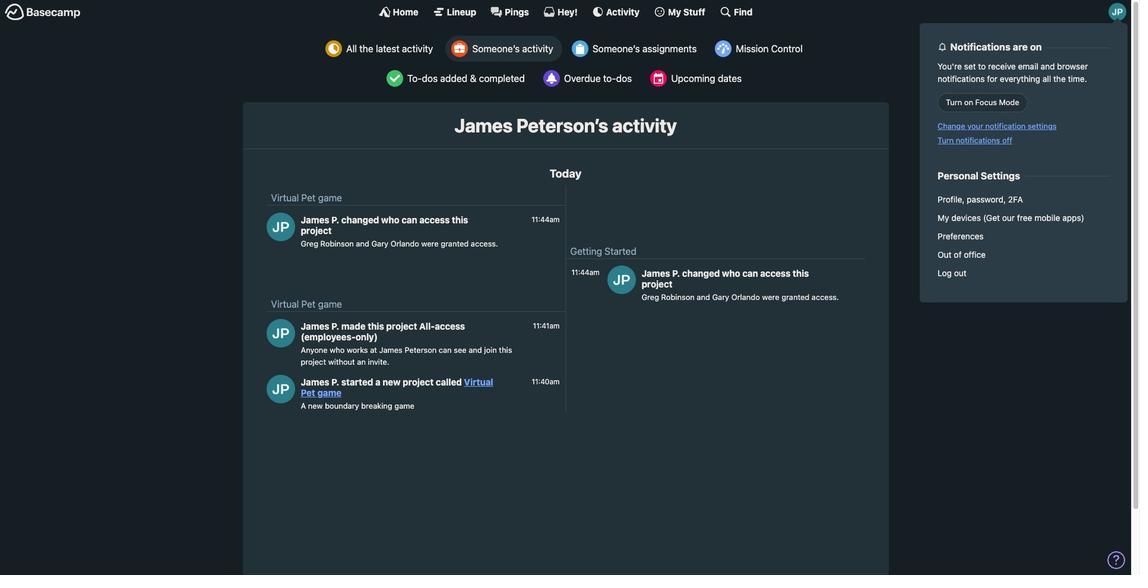Task type: locate. For each thing, give the bounding box(es) containing it.
on right are
[[1031, 41, 1043, 52]]

new right a
[[383, 377, 401, 388]]

activity up to-
[[402, 43, 433, 54]]

someone's
[[473, 43, 520, 54], [593, 43, 640, 54]]

find
[[734, 6, 753, 17]]

1 dos from the left
[[422, 73, 438, 84]]

0 vertical spatial virtual pet game
[[271, 193, 342, 203]]

can for getting started
[[743, 268, 759, 279]]

started
[[342, 377, 373, 388]]

1 horizontal spatial james peterson image
[[1109, 3, 1127, 21]]

0 vertical spatial 11:44am
[[532, 215, 560, 224]]

james peterson image left anyone
[[267, 319, 295, 347]]

my left stuff on the right top of the page
[[669, 6, 682, 17]]

all
[[347, 43, 357, 54]]

0 horizontal spatial can
[[402, 215, 418, 225]]

0 horizontal spatial changed
[[342, 215, 379, 225]]

0 vertical spatial access
[[420, 215, 450, 225]]

1 horizontal spatial robinson
[[662, 292, 695, 302]]

the inside the you're set to receive     email and browser notifications for     everything     all the time.
[[1054, 74, 1067, 84]]

1 horizontal spatial granted
[[782, 292, 810, 302]]

on
[[1031, 41, 1043, 52], [965, 98, 974, 107]]

james inside anyone who works at james peterson can see and join this project without an invite.
[[379, 345, 403, 355]]

who for getting started
[[723, 268, 741, 279]]

access.
[[471, 239, 498, 249], [812, 292, 840, 302]]

0 horizontal spatial were
[[422, 239, 439, 249]]

1 horizontal spatial james p. changed who can access this project
[[642, 268, 810, 289]]

1 horizontal spatial greg robinson and gary orlando were granted access.
[[642, 292, 840, 302]]

11:40am
[[532, 377, 560, 386]]

today
[[550, 167, 582, 180]]

and inside the you're set to receive     email and browser notifications for     everything     all the time.
[[1041, 61, 1056, 71]]

0 vertical spatial orlando
[[391, 239, 419, 249]]

2 someone's from the left
[[593, 43, 640, 54]]

11:44am element down today
[[532, 215, 560, 224]]

you're set to receive     email and browser notifications for     everything     all the time.
[[938, 61, 1089, 84]]

1 horizontal spatial access.
[[812, 292, 840, 302]]

0 vertical spatial were
[[422, 239, 439, 249]]

peterson's
[[517, 114, 609, 137]]

1 horizontal spatial new
[[383, 377, 401, 388]]

2fa
[[1009, 194, 1024, 204]]

activity
[[402, 43, 433, 54], [523, 43, 554, 54], [613, 114, 677, 137]]

notifications inside the you're set to receive     email and browser notifications for     everything     all the time.
[[938, 74, 986, 84]]

2 vertical spatial can
[[439, 345, 452, 355]]

log out link
[[932, 264, 1117, 282]]

1 someone's from the left
[[473, 43, 520, 54]]

to
[[979, 61, 987, 71]]

0 vertical spatial 11:44am element
[[532, 215, 560, 224]]

1 horizontal spatial on
[[1031, 41, 1043, 52]]

0 horizontal spatial the
[[360, 43, 374, 54]]

greg robinson and gary orlando were granted access. for getting started
[[642, 292, 840, 302]]

orlando for getting started
[[732, 292, 761, 302]]

0 vertical spatial gary
[[372, 239, 389, 249]]

activity down schedule 'image'
[[613, 114, 677, 137]]

who
[[381, 215, 400, 225], [723, 268, 741, 279], [330, 345, 345, 355]]

new right the a
[[308, 401, 323, 411]]

1 vertical spatial james peterson image
[[267, 319, 295, 347]]

access. for virtual pet game
[[471, 239, 498, 249]]

someone's assignments link
[[566, 36, 706, 62]]

dos down someone's assignments link
[[617, 73, 632, 84]]

someone's for someone's assignments
[[593, 43, 640, 54]]

and inside anyone who works at james peterson can see and join this project without an invite.
[[469, 345, 482, 355]]

activity inside all the latest activity link
[[402, 43, 433, 54]]

1 vertical spatial greg
[[642, 292, 660, 302]]

pet for james p. made this project all-access (employees-only)
[[302, 299, 316, 310]]

james p. changed who can access this project
[[301, 215, 469, 236], [642, 268, 810, 289]]

0 horizontal spatial gary
[[372, 239, 389, 249]]

1 vertical spatial notifications
[[957, 135, 1001, 145]]

1 horizontal spatial were
[[763, 292, 780, 302]]

1 vertical spatial pet
[[302, 299, 316, 310]]

0 horizontal spatial someone's
[[473, 43, 520, 54]]

2 vertical spatial access
[[435, 321, 465, 332]]

2 horizontal spatial activity
[[613, 114, 677, 137]]

0 horizontal spatial orlando
[[391, 239, 419, 249]]

to-
[[604, 73, 617, 84]]

1 horizontal spatial greg
[[642, 292, 660, 302]]

0 vertical spatial pet
[[302, 193, 316, 203]]

2 dos from the left
[[617, 73, 632, 84]]

new
[[383, 377, 401, 388], [308, 401, 323, 411]]

can
[[402, 215, 418, 225], [743, 268, 759, 279], [439, 345, 452, 355]]

turn inside button
[[947, 98, 963, 107]]

turn
[[947, 98, 963, 107], [938, 135, 955, 145]]

11:44am element for virtual pet game
[[532, 215, 560, 224]]

apps)
[[1063, 213, 1085, 223]]

turn down change
[[938, 135, 955, 145]]

james for the bottom james peterson icon
[[301, 377, 330, 388]]

1 vertical spatial access.
[[812, 292, 840, 302]]

change
[[938, 121, 966, 131]]

control
[[772, 43, 803, 54]]

1 horizontal spatial 11:44am
[[572, 268, 600, 277]]

0 horizontal spatial who
[[330, 345, 345, 355]]

main element
[[0, 0, 1132, 303]]

2 vertical spatial who
[[330, 345, 345, 355]]

of
[[955, 250, 962, 260]]

getting started
[[571, 246, 637, 257]]

project inside james p. made this project all-access (employees-only)
[[387, 321, 417, 332]]

my down profile,
[[938, 213, 950, 223]]

greg robinson and gary orlando were granted access.
[[301, 239, 498, 249], [642, 292, 840, 302]]

virtual
[[271, 193, 299, 203], [271, 299, 299, 310], [464, 377, 494, 388]]

turn up change
[[947, 98, 963, 107]]

1 vertical spatial virtual
[[271, 299, 299, 310]]

1 vertical spatial robinson
[[662, 292, 695, 302]]

1 vertical spatial turn
[[938, 135, 955, 145]]

1 vertical spatial can
[[743, 268, 759, 279]]

dos left added
[[422, 73, 438, 84]]

my inside popup button
[[669, 6, 682, 17]]

11:44am down getting
[[572, 268, 600, 277]]

0 vertical spatial new
[[383, 377, 401, 388]]

0 vertical spatial robinson
[[321, 239, 354, 249]]

0 horizontal spatial james p. changed who can access this project
[[301, 215, 469, 236]]

0 horizontal spatial on
[[965, 98, 974, 107]]

0 horizontal spatial granted
[[441, 239, 469, 249]]

someone's up completed
[[473, 43, 520, 54]]

1 vertical spatial virtual pet game link
[[271, 299, 342, 310]]

person report image
[[452, 40, 468, 57]]

all the latest activity link
[[320, 36, 442, 62]]

0 vertical spatial james peterson image
[[1109, 3, 1127, 21]]

11:44am element
[[532, 215, 560, 224], [572, 268, 600, 277]]

0 vertical spatial on
[[1031, 41, 1043, 52]]

my for my devices (get our free mobile apps)
[[938, 213, 950, 223]]

virtual pet game link for james p. made this project all-access (employees-only)
[[271, 299, 342, 310]]

james peterson image for project
[[608, 266, 636, 294]]

1 vertical spatial 11:44am element
[[572, 268, 600, 277]]

notification
[[986, 121, 1026, 131]]

james peterson image left the a
[[267, 375, 295, 403]]

0 vertical spatial changed
[[342, 215, 379, 225]]

0 vertical spatial my
[[669, 6, 682, 17]]

0 vertical spatial granted
[[441, 239, 469, 249]]

0 vertical spatial virtual pet game link
[[271, 193, 342, 203]]

pet
[[302, 193, 316, 203], [302, 299, 316, 310], [301, 388, 315, 398]]

to-dos added & completed
[[408, 73, 525, 84]]

all the latest activity
[[347, 43, 433, 54]]

0 vertical spatial james peterson image
[[608, 266, 636, 294]]

project
[[301, 225, 332, 236], [642, 279, 673, 289], [387, 321, 417, 332], [301, 357, 326, 367], [403, 377, 434, 388]]

1 vertical spatial gary
[[713, 292, 730, 302]]

0 horizontal spatial 11:44am
[[532, 215, 560, 224]]

1 horizontal spatial changed
[[683, 268, 720, 279]]

peterson
[[405, 345, 437, 355]]

you're
[[938, 61, 963, 71]]

without
[[328, 357, 355, 367]]

access
[[420, 215, 450, 225], [761, 268, 791, 279], [435, 321, 465, 332]]

0 vertical spatial access.
[[471, 239, 498, 249]]

1 vertical spatial new
[[308, 401, 323, 411]]

see
[[454, 345, 467, 355]]

someone's activity
[[473, 43, 554, 54]]

0 horizontal spatial access.
[[471, 239, 498, 249]]

1 vertical spatial granted
[[782, 292, 810, 302]]

switch accounts image
[[5, 3, 81, 21]]

1 vertical spatial on
[[965, 98, 974, 107]]

11:44am element for getting started
[[572, 268, 600, 277]]

activity up "reports" image
[[523, 43, 554, 54]]

are
[[1014, 41, 1029, 52]]

0 vertical spatial greg robinson and gary orlando were granted access.
[[301, 239, 498, 249]]

profile, password, 2fa link
[[932, 190, 1117, 209]]

upcoming
[[672, 73, 716, 84]]

2 vertical spatial pet
[[301, 388, 315, 398]]

0 horizontal spatial james peterson image
[[267, 212, 295, 241]]

reports image
[[544, 70, 560, 87]]

0 horizontal spatial dos
[[422, 73, 438, 84]]

0 vertical spatial who
[[381, 215, 400, 225]]

were
[[422, 239, 439, 249], [763, 292, 780, 302]]

1 vertical spatial changed
[[683, 268, 720, 279]]

2 horizontal spatial who
[[723, 268, 741, 279]]

breaking
[[361, 401, 393, 411]]

james peterson image
[[1109, 3, 1127, 21], [267, 212, 295, 241]]

1 horizontal spatial activity
[[523, 43, 554, 54]]

off
[[1003, 135, 1013, 145]]

0 vertical spatial notifications
[[938, 74, 986, 84]]

1 vertical spatial james peterson image
[[267, 212, 295, 241]]

turn inside change your notification settings turn notifications off
[[938, 135, 955, 145]]

find button
[[720, 6, 753, 18]]

11:44am element down getting
[[572, 268, 600, 277]]

access for getting started
[[761, 268, 791, 279]]

activity report image
[[326, 40, 342, 57]]

robinson for virtual pet game
[[321, 239, 354, 249]]

james p. started a new project called
[[301, 377, 464, 388]]

preferences
[[938, 231, 984, 241]]

greg robinson and gary orlando were granted access. for virtual pet game
[[301, 239, 498, 249]]

1 horizontal spatial orlando
[[732, 292, 761, 302]]

greg
[[301, 239, 319, 249], [642, 292, 660, 302]]

out
[[938, 250, 952, 260]]

0 horizontal spatial greg robinson and gary orlando were granted access.
[[301, 239, 498, 249]]

receive
[[989, 61, 1017, 71]]

1 horizontal spatial someone's
[[593, 43, 640, 54]]

1 horizontal spatial can
[[439, 345, 452, 355]]

1 vertical spatial greg robinson and gary orlando were granted access.
[[642, 292, 840, 302]]

gary
[[372, 239, 389, 249], [713, 292, 730, 302]]

2 horizontal spatial can
[[743, 268, 759, 279]]

on left focus
[[965, 98, 974, 107]]

1 horizontal spatial the
[[1054, 74, 1067, 84]]

mission control
[[736, 43, 803, 54]]

mission
[[736, 43, 769, 54]]

notifications down set
[[938, 74, 986, 84]]

notifications down your at the top right
[[957, 135, 1001, 145]]

0 horizontal spatial greg
[[301, 239, 319, 249]]

1 horizontal spatial my
[[938, 213, 950, 223]]

1 horizontal spatial 11:44am element
[[572, 268, 600, 277]]

granted for getting started
[[782, 292, 810, 302]]

orlando
[[391, 239, 419, 249], [732, 292, 761, 302]]

0 vertical spatial james p. changed who can access this project
[[301, 215, 469, 236]]

this inside james p. made this project all-access (employees-only)
[[368, 321, 384, 332]]

profile, password, 2fa
[[938, 194, 1024, 204]]

1 vertical spatial james p. changed who can access this project
[[642, 268, 810, 289]]

were for virtual pet game
[[422, 239, 439, 249]]

activity inside someone's activity link
[[523, 43, 554, 54]]

virtual for james p. changed who can access this project
[[271, 193, 299, 203]]

1 horizontal spatial dos
[[617, 73, 632, 84]]

this
[[452, 215, 469, 225], [793, 268, 810, 279], [368, 321, 384, 332], [499, 345, 512, 355]]

james for the bottommost james peterson image
[[301, 215, 330, 225]]

my for my stuff
[[669, 6, 682, 17]]

overdue to-dos link
[[538, 65, 641, 92]]

0 vertical spatial the
[[360, 43, 374, 54]]

pet for james p. changed who can access this project
[[302, 193, 316, 203]]

can inside anyone who works at james peterson can see and join this project without an invite.
[[439, 345, 452, 355]]

greg for started
[[642, 292, 660, 302]]

0 horizontal spatial activity
[[402, 43, 433, 54]]

james peterson image down started
[[608, 266, 636, 294]]

gary for getting started
[[713, 292, 730, 302]]

2 vertical spatial virtual pet game
[[301, 377, 494, 398]]

gary for virtual pet game
[[372, 239, 389, 249]]

someone's activity link
[[446, 36, 563, 62]]

1 horizontal spatial who
[[381, 215, 400, 225]]

stuff
[[684, 6, 706, 17]]

the
[[360, 43, 374, 54], [1054, 74, 1067, 84]]

game inside the virtual pet game
[[318, 388, 342, 398]]

0 horizontal spatial robinson
[[321, 239, 354, 249]]

dos
[[422, 73, 438, 84], [617, 73, 632, 84]]

(get
[[984, 213, 1001, 223]]

0 vertical spatial virtual
[[271, 193, 299, 203]]

1 horizontal spatial gary
[[713, 292, 730, 302]]

0 vertical spatial can
[[402, 215, 418, 225]]

access inside james p. made this project all-access (employees-only)
[[435, 321, 465, 332]]

personal settings
[[938, 170, 1021, 182]]

james peterson image
[[608, 266, 636, 294], [267, 319, 295, 347], [267, 375, 295, 403]]

robinson
[[321, 239, 354, 249], [662, 292, 695, 302]]

1 vertical spatial the
[[1054, 74, 1067, 84]]

2 vertical spatial james peterson image
[[267, 375, 295, 403]]

&
[[470, 73, 477, 84]]

1 vertical spatial my
[[938, 213, 950, 223]]

turn on focus mode
[[947, 98, 1020, 107]]

1 vertical spatial orlando
[[732, 292, 761, 302]]

someone's up "to-"
[[593, 43, 640, 54]]

set
[[965, 61, 977, 71]]

anyone who works at james peterson can see and join this project without an invite.
[[301, 345, 512, 367]]

virtual pet game link
[[271, 193, 342, 203], [271, 299, 342, 310], [301, 377, 494, 398]]

11:44am down today
[[532, 215, 560, 224]]

schedule image
[[651, 70, 668, 87]]

james inside james p. made this project all-access (employees-only)
[[301, 321, 330, 332]]



Task type: describe. For each thing, give the bounding box(es) containing it.
p. inside james p. made this project all-access (employees-only)
[[332, 321, 340, 332]]

home link
[[379, 6, 419, 18]]

virtual pet game link for james p. changed who can access this project
[[271, 193, 342, 203]]

dates
[[718, 73, 742, 84]]

access for virtual pet game
[[420, 215, 450, 225]]

can for virtual pet game
[[402, 215, 418, 225]]

pings
[[505, 6, 529, 17]]

our
[[1003, 213, 1016, 223]]

changed for getting started
[[683, 268, 720, 279]]

11:40am element
[[532, 377, 560, 386]]

out of office
[[938, 250, 986, 260]]

who inside anyone who works at james peterson can see and join this project without an invite.
[[330, 345, 345, 355]]

settings
[[982, 170, 1021, 182]]

devices
[[952, 213, 982, 223]]

focus
[[976, 98, 998, 107]]

for
[[988, 74, 998, 84]]

virtual for james p. made this project all-access (employees-only)
[[271, 299, 299, 310]]

time.
[[1069, 74, 1088, 84]]

at
[[370, 345, 377, 355]]

boundary
[[325, 401, 359, 411]]

this inside anyone who works at james peterson can see and join this project without an invite.
[[499, 345, 512, 355]]

assignment image
[[572, 40, 589, 57]]

on inside turn on focus mode button
[[965, 98, 974, 107]]

browser
[[1058, 61, 1089, 71]]

(employees-
[[301, 332, 356, 342]]

started
[[605, 246, 637, 257]]

mission control image
[[716, 40, 732, 57]]

log out
[[938, 268, 967, 278]]

changed for virtual pet game
[[342, 215, 379, 225]]

change your notification settings turn notifications off
[[938, 121, 1057, 145]]

lineup link
[[433, 6, 477, 18]]

project inside anyone who works at james peterson can see and join this project without an invite.
[[301, 357, 326, 367]]

11:44am for getting started
[[572, 268, 600, 277]]

home
[[393, 6, 419, 17]]

personal
[[938, 170, 979, 182]]

called
[[436, 377, 462, 388]]

pings button
[[491, 6, 529, 18]]

office
[[965, 250, 986, 260]]

james for james peterson icon associated with (employees-
[[301, 321, 330, 332]]

getting
[[571, 246, 603, 257]]

upcoming dates link
[[645, 65, 751, 92]]

out
[[955, 268, 967, 278]]

james p. changed who can access this project for getting started
[[642, 268, 810, 289]]

someone's for someone's activity
[[473, 43, 520, 54]]

preferences link
[[932, 227, 1117, 245]]

a
[[301, 401, 306, 411]]

overdue to-dos
[[564, 73, 632, 84]]

james p. changed who can access this project for virtual pet game
[[301, 215, 469, 236]]

virtual pet game for james p. made this project all-access (employees-only)
[[271, 299, 342, 310]]

james p. made this project all-access (employees-only)
[[301, 321, 465, 342]]

everything
[[1001, 74, 1041, 84]]

only)
[[356, 332, 378, 342]]

hey! button
[[544, 6, 578, 18]]

robinson for getting started
[[662, 292, 695, 302]]

pet inside the virtual pet game
[[301, 388, 315, 398]]

james peterson's activity
[[455, 114, 677, 137]]

dos inside "link"
[[422, 73, 438, 84]]

virtual pet game for james p. changed who can access this project
[[271, 193, 342, 203]]

granted for virtual pet game
[[441, 239, 469, 249]]

completed
[[479, 73, 525, 84]]

invite.
[[368, 357, 390, 367]]

my devices (get our free mobile apps)
[[938, 213, 1085, 223]]

11:41am
[[533, 321, 560, 330]]

to-
[[408, 73, 422, 84]]

james for james peterson icon related to project
[[642, 268, 671, 279]]

notifications inside change your notification settings turn notifications off
[[957, 135, 1001, 145]]

who for virtual pet game
[[381, 215, 400, 225]]

someone's assignments
[[593, 43, 697, 54]]

greg for pet
[[301, 239, 319, 249]]

to-dos added & completed link
[[381, 65, 534, 92]]

0 horizontal spatial new
[[308, 401, 323, 411]]

a new boundary breaking game
[[301, 401, 415, 411]]

mobile
[[1035, 213, 1061, 223]]

works
[[347, 345, 368, 355]]

todo image
[[387, 70, 403, 87]]

my stuff
[[669, 6, 706, 17]]

11:44am for virtual pet game
[[532, 215, 560, 224]]

orlando for virtual pet game
[[391, 239, 419, 249]]

settings
[[1029, 121, 1057, 131]]

notifications
[[951, 41, 1011, 52]]

2 vertical spatial virtual pet game link
[[301, 377, 494, 398]]

your
[[968, 121, 984, 131]]

activity
[[607, 6, 640, 17]]

overdue
[[564, 73, 601, 84]]

11:41am element
[[533, 321, 560, 330]]

change your notification settings link
[[938, 121, 1057, 131]]

password,
[[968, 194, 1007, 204]]

james peterson image for (employees-
[[267, 319, 295, 347]]

access. for getting started
[[812, 292, 840, 302]]

assignments
[[643, 43, 697, 54]]

log
[[938, 268, 953, 278]]

getting started link
[[571, 246, 637, 257]]

anyone
[[301, 345, 328, 355]]

mission control link
[[710, 36, 812, 62]]

join
[[485, 345, 497, 355]]

turn on focus mode button
[[938, 93, 1028, 113]]

an
[[357, 357, 366, 367]]

turn notifications off link
[[938, 135, 1013, 145]]

profile,
[[938, 194, 965, 204]]

were for getting started
[[763, 292, 780, 302]]

notifications are on
[[951, 41, 1043, 52]]

a
[[376, 377, 381, 388]]

added
[[441, 73, 468, 84]]

mode
[[1000, 98, 1020, 107]]

out of office link
[[932, 245, 1117, 264]]

2 vertical spatial virtual
[[464, 377, 494, 388]]

made
[[342, 321, 366, 332]]



Task type: vqa. For each thing, say whether or not it's contained in the screenshot.
with to the bottom
no



